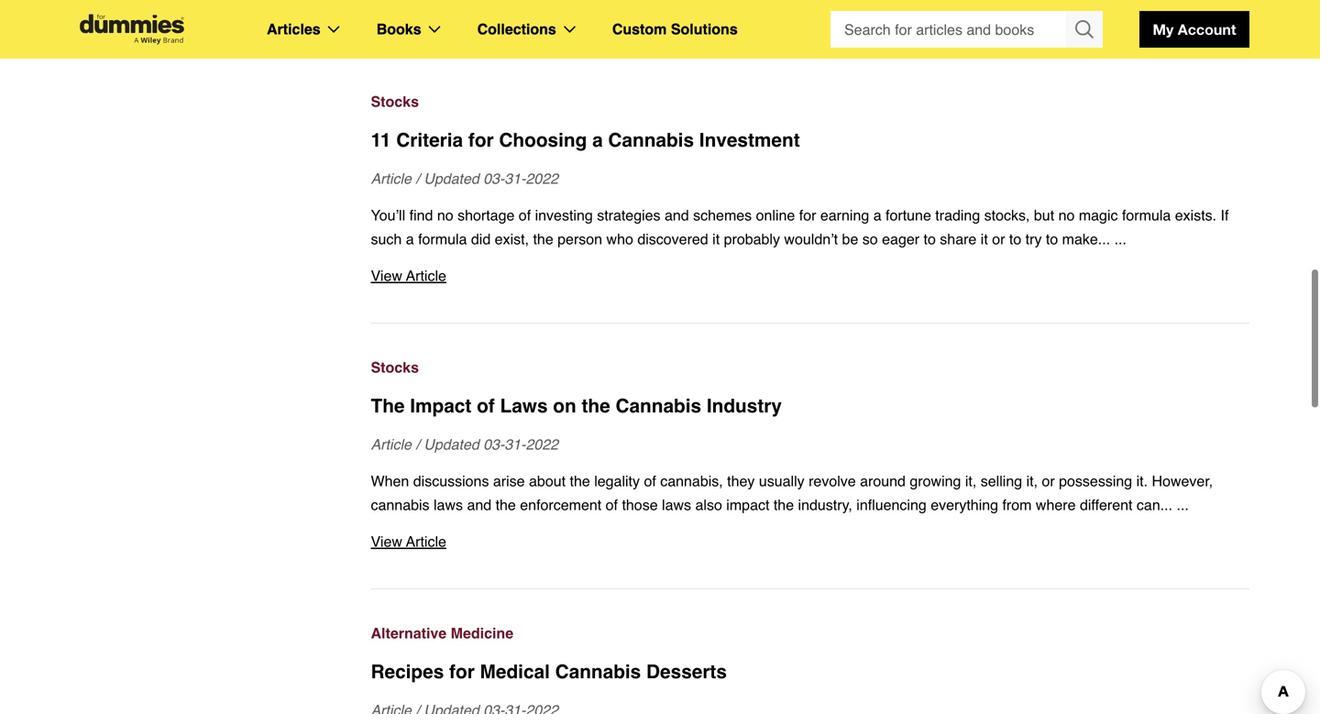 Task type: describe. For each thing, give the bounding box(es) containing it.
account
[[1178, 21, 1236, 38]]

they
[[727, 473, 755, 490]]

those
[[622, 496, 658, 513]]

view article link for 11 criteria for choosing a cannabis investment
[[371, 264, 1250, 288]]

11 criteria for choosing a cannabis investment link
[[371, 127, 1250, 154]]

custom solutions
[[612, 21, 738, 38]]

the impact of laws on the cannabis industry
[[371, 395, 782, 417]]

1 laws from the left
[[434, 496, 463, 513]]

but
[[1034, 207, 1054, 224]]

of inside 'link'
[[477, 395, 495, 417]]

earning
[[820, 207, 869, 224]]

articles
[[267, 21, 321, 38]]

view article link for the impact of laws on the cannabis industry
[[371, 530, 1250, 554]]

logo image
[[71, 14, 193, 44]]

close this dialog image
[[1293, 640, 1311, 658]]

did
[[471, 231, 491, 248]]

Search for articles and books text field
[[831, 11, 1068, 48]]

influencing
[[857, 496, 927, 513]]

you'll find no shortage of investing strategies and schemes online for earning a fortune trading stocks, but no magic formula exists. if such a formula did exist, the person who discovered it probably wouldn't be so eager to share it or to try to make...
[[371, 207, 1229, 248]]

article down find
[[406, 267, 446, 284]]

industry
[[707, 395, 782, 417]]

enforcement
[[520, 496, 602, 513]]

article up you'll
[[371, 170, 412, 187]]

or inside when discussions arise about the legality of cannabis, they usually revolve around growing it, selling it, or possessing it. however, cannabis laws and the enforcement of those laws also impact the industry, influencing everything from where different can...
[[1042, 473, 1055, 490]]

1 no from the left
[[437, 207, 454, 224]]

stocks link for the impact of laws on the cannabis industry
[[371, 356, 1250, 380]]

around
[[860, 473, 906, 490]]

can...
[[1137, 496, 1173, 513]]

criteria
[[396, 129, 463, 151]]

2 it from the left
[[981, 231, 988, 248]]

cannabis,
[[660, 473, 723, 490]]

the inside you'll find no shortage of investing strategies and schemes online for earning a fortune trading stocks, but no magic formula exists. if such a formula did exist, the person who discovered it probably wouldn't be so eager to share it or to try to make...
[[533, 231, 554, 248]]

impact
[[726, 496, 770, 513]]

2 vertical spatial a
[[406, 231, 414, 248]]

the inside 'link'
[[582, 395, 610, 417]]

03- for for
[[483, 170, 505, 187]]

when discussions arise about the legality of cannabis, they usually revolve around growing it, selling it, or possessing it. however, cannabis laws and the enforcement of those laws also impact the industry, influencing everything from where different can...
[[371, 473, 1213, 513]]

medicine
[[451, 625, 514, 642]]

1 it from the left
[[713, 231, 720, 248]]

selling
[[981, 473, 1022, 490]]

stocks,
[[984, 207, 1030, 224]]

article / updated 03-31-2022 for impact
[[371, 436, 558, 453]]

person
[[558, 231, 602, 248]]

cannabis inside 'link'
[[616, 395, 701, 417]]

for inside 'link'
[[449, 661, 475, 683]]

exists.
[[1175, 207, 1217, 224]]

cannabis inside recipes for medical cannabis desserts 'link'
[[555, 661, 641, 683]]

of down legality
[[606, 496, 618, 513]]

books
[[377, 21, 421, 38]]

11
[[371, 129, 391, 151]]

my account link
[[1140, 11, 1250, 48]]

open collections list image
[[564, 26, 576, 33]]

updated for impact
[[424, 436, 479, 453]]

cannabis
[[371, 496, 430, 513]]

trading
[[935, 207, 980, 224]]

11 criteria for choosing a cannabis investment
[[371, 129, 800, 151]]

it.
[[1137, 473, 1148, 490]]

my
[[1153, 21, 1174, 38]]

2 laws from the left
[[662, 496, 691, 513]]

the up enforcement
[[570, 473, 590, 490]]

arise
[[493, 473, 525, 490]]

if
[[1221, 207, 1229, 224]]

custom solutions link
[[612, 17, 738, 41]]

industry,
[[798, 496, 853, 513]]

custom
[[612, 21, 667, 38]]

discovered
[[637, 231, 708, 248]]

magic
[[1079, 207, 1118, 224]]

be
[[842, 231, 858, 248]]

recipes for medical cannabis desserts link
[[371, 658, 1250, 686]]

on
[[553, 395, 576, 417]]

or inside you'll find no shortage of investing strategies and schemes online for earning a fortune trading stocks, but no magic formula exists. if such a formula did exist, the person who discovered it probably wouldn't be so eager to share it or to try to make...
[[992, 231, 1005, 248]]

recipes
[[371, 661, 444, 683]]

share
[[940, 231, 977, 248]]

laws
[[500, 395, 548, 417]]

discussions
[[413, 473, 489, 490]]

open article categories image
[[328, 26, 340, 33]]

article / updated 03-31-2022 for criteria
[[371, 170, 558, 187]]

stocks for the
[[371, 359, 419, 376]]

and inside you'll find no shortage of investing strategies and schemes online for earning a fortune trading stocks, but no magic formula exists. if such a formula did exist, the person who discovered it probably wouldn't be so eager to share it or to try to make...
[[665, 207, 689, 224]]

possessing
[[1059, 473, 1132, 490]]

try
[[1026, 231, 1042, 248]]

investment
[[699, 129, 800, 151]]

solutions
[[671, 21, 738, 38]]

so
[[863, 231, 878, 248]]

2022 for choosing
[[526, 170, 558, 187]]

medical
[[480, 661, 550, 683]]

such
[[371, 231, 402, 248]]

you'll
[[371, 207, 405, 224]]

fortune
[[886, 207, 931, 224]]

alternative medicine link
[[371, 622, 1250, 645]]

for inside you'll find no shortage of investing strategies and schemes online for earning a fortune trading stocks, but no magic formula exists. if such a formula did exist, the person who discovered it probably wouldn't be so eager to share it or to try to make...
[[799, 207, 816, 224]]



Task type: vqa. For each thing, say whether or not it's contained in the screenshot.
the middle to
yes



Task type: locate. For each thing, give the bounding box(es) containing it.
1 vertical spatial cannabis
[[616, 395, 701, 417]]

1 horizontal spatial laws
[[662, 496, 691, 513]]

0 vertical spatial for
[[468, 129, 494, 151]]

03-
[[483, 170, 505, 187], [483, 436, 505, 453]]

view article for criteria
[[371, 267, 446, 284]]

no right find
[[437, 207, 454, 224]]

0 vertical spatial a
[[592, 129, 603, 151]]

however,
[[1152, 473, 1213, 490]]

laws down the discussions
[[434, 496, 463, 513]]

recipes for medical cannabis desserts
[[371, 661, 727, 683]]

laws
[[434, 496, 463, 513], [662, 496, 691, 513]]

0 vertical spatial view article
[[371, 267, 446, 284]]

/ down the impact
[[416, 436, 420, 453]]

2 stocks link from the top
[[371, 356, 1250, 380]]

choosing
[[499, 129, 587, 151]]

it, up everything
[[965, 473, 977, 490]]

2 article / updated 03-31-2022 from the top
[[371, 436, 558, 453]]

view
[[371, 267, 402, 284], [371, 533, 402, 550]]

1 vertical spatial for
[[799, 207, 816, 224]]

updated
[[424, 170, 479, 187], [424, 436, 479, 453]]

0 horizontal spatial and
[[467, 496, 492, 513]]

03- up shortage
[[483, 170, 505, 187]]

1 vertical spatial updated
[[424, 436, 479, 453]]

2 it, from the left
[[1026, 473, 1038, 490]]

1 03- from the top
[[483, 170, 505, 187]]

view for the
[[371, 533, 402, 550]]

to left try
[[1009, 231, 1022, 248]]

03- for of
[[483, 436, 505, 453]]

1 horizontal spatial and
[[665, 207, 689, 224]]

0 horizontal spatial to
[[924, 231, 936, 248]]

who
[[607, 231, 633, 248]]

a up so
[[873, 207, 882, 224]]

0 vertical spatial stocks link
[[371, 90, 1250, 114]]

view article link
[[371, 264, 1250, 288], [371, 530, 1250, 554]]

3 to from the left
[[1046, 231, 1058, 248]]

or
[[992, 231, 1005, 248], [1042, 473, 1055, 490]]

schemes
[[693, 207, 752, 224]]

desserts
[[646, 661, 727, 683]]

1 2022 from the top
[[526, 170, 558, 187]]

1 vertical spatial article / updated 03-31-2022
[[371, 436, 558, 453]]

stocks up the the
[[371, 359, 419, 376]]

the
[[533, 231, 554, 248], [582, 395, 610, 417], [570, 473, 590, 490], [496, 496, 516, 513], [774, 496, 794, 513]]

online
[[756, 207, 795, 224]]

1 vertical spatial /
[[416, 436, 420, 453]]

31- up arise
[[505, 436, 526, 453]]

2 2022 from the top
[[526, 436, 558, 453]]

it down schemes
[[713, 231, 720, 248]]

impact
[[410, 395, 472, 417]]

2 updated from the top
[[424, 436, 479, 453]]

for up wouldn't
[[799, 207, 816, 224]]

different
[[1080, 496, 1133, 513]]

0 horizontal spatial it
[[713, 231, 720, 248]]

31- up shortage
[[505, 170, 526, 187]]

0 vertical spatial formula
[[1122, 207, 1171, 224]]

0 vertical spatial 03-
[[483, 170, 505, 187]]

0 vertical spatial article / updated 03-31-2022
[[371, 170, 558, 187]]

1 vertical spatial and
[[467, 496, 492, 513]]

about
[[529, 473, 566, 490]]

view for 11
[[371, 267, 402, 284]]

eager
[[882, 231, 920, 248]]

/ for impact
[[416, 436, 420, 453]]

view article link down wouldn't
[[371, 264, 1250, 288]]

stocks link
[[371, 90, 1250, 114], [371, 356, 1250, 380]]

alternative medicine
[[371, 625, 514, 642]]

1 to from the left
[[924, 231, 936, 248]]

31-
[[505, 170, 526, 187], [505, 436, 526, 453]]

updated down criteria in the left of the page
[[424, 170, 479, 187]]

/ up find
[[416, 170, 420, 187]]

make...
[[1062, 231, 1110, 248]]

31- for choosing
[[505, 170, 526, 187]]

2 view article from the top
[[371, 533, 446, 550]]

2 stocks from the top
[[371, 359, 419, 376]]

and inside when discussions arise about the legality of cannabis, they usually revolve around growing it, selling it, or possessing it. however, cannabis laws and the enforcement of those laws also impact the industry, influencing everything from where different can...
[[467, 496, 492, 513]]

cannabis
[[608, 129, 694, 151], [616, 395, 701, 417], [555, 661, 641, 683]]

it, up "from"
[[1026, 473, 1038, 490]]

wouldn't
[[784, 231, 838, 248]]

0 vertical spatial view
[[371, 267, 402, 284]]

1 horizontal spatial it
[[981, 231, 988, 248]]

group
[[831, 11, 1103, 48]]

article / updated 03-31-2022
[[371, 170, 558, 187], [371, 436, 558, 453]]

updated for criteria
[[424, 170, 479, 187]]

1 stocks from the top
[[371, 93, 419, 110]]

formula right magic
[[1122, 207, 1171, 224]]

31- for laws
[[505, 436, 526, 453]]

1 horizontal spatial it,
[[1026, 473, 1038, 490]]

1 view article link from the top
[[371, 264, 1250, 288]]

0 vertical spatial and
[[665, 207, 689, 224]]

exist,
[[495, 231, 529, 248]]

no right 'but'
[[1059, 207, 1075, 224]]

1 vertical spatial stocks link
[[371, 356, 1250, 380]]

0 vertical spatial view article link
[[371, 264, 1250, 288]]

everything
[[931, 496, 998, 513]]

/ for criteria
[[416, 170, 420, 187]]

usually
[[759, 473, 805, 490]]

stocks
[[371, 93, 419, 110], [371, 359, 419, 376]]

for
[[468, 129, 494, 151], [799, 207, 816, 224], [449, 661, 475, 683]]

1 view from the top
[[371, 267, 402, 284]]

article / updated 03-31-2022 up shortage
[[371, 170, 558, 187]]

formula down find
[[418, 231, 467, 248]]

1 horizontal spatial formula
[[1122, 207, 1171, 224]]

0 vertical spatial stocks
[[371, 93, 419, 110]]

investing
[[535, 207, 593, 224]]

0 horizontal spatial a
[[406, 231, 414, 248]]

open book categories image
[[429, 26, 441, 33]]

growing
[[910, 473, 961, 490]]

2 / from the top
[[416, 436, 420, 453]]

view article link down industry,
[[371, 530, 1250, 554]]

view article down such
[[371, 267, 446, 284]]

a right such
[[406, 231, 414, 248]]

0 vertical spatial 2022
[[526, 170, 558, 187]]

article / updated 03-31-2022 up the discussions
[[371, 436, 558, 453]]

to right try
[[1046, 231, 1058, 248]]

alternative
[[371, 625, 447, 642]]

to
[[924, 231, 936, 248], [1009, 231, 1022, 248], [1046, 231, 1058, 248]]

when
[[371, 473, 409, 490]]

/
[[416, 170, 420, 187], [416, 436, 420, 453]]

2 31- from the top
[[505, 436, 526, 453]]

2 view from the top
[[371, 533, 402, 550]]

or down the stocks,
[[992, 231, 1005, 248]]

the right exist,
[[533, 231, 554, 248]]

of inside you'll find no shortage of investing strategies and schemes online for earning a fortune trading stocks, but no magic formula exists. if such a formula did exist, the person who discovered it probably wouldn't be so eager to share it or to try to make...
[[519, 207, 531, 224]]

2 03- from the top
[[483, 436, 505, 453]]

0 horizontal spatial no
[[437, 207, 454, 224]]

the right on at the bottom
[[582, 395, 610, 417]]

2022 for laws
[[526, 436, 558, 453]]

1 vertical spatial a
[[873, 207, 882, 224]]

2 no from the left
[[1059, 207, 1075, 224]]

03- up arise
[[483, 436, 505, 453]]

2 horizontal spatial to
[[1046, 231, 1058, 248]]

2 horizontal spatial a
[[873, 207, 882, 224]]

shortage
[[458, 207, 515, 224]]

0 vertical spatial cannabis
[[608, 129, 694, 151]]

1 updated from the top
[[424, 170, 479, 187]]

2 vertical spatial for
[[449, 661, 475, 683]]

view down such
[[371, 267, 402, 284]]

it right share
[[981, 231, 988, 248]]

2 vertical spatial cannabis
[[555, 661, 641, 683]]

1 vertical spatial stocks
[[371, 359, 419, 376]]

1 horizontal spatial to
[[1009, 231, 1022, 248]]

1 article / updated 03-31-2022 from the top
[[371, 170, 558, 187]]

of up those
[[644, 473, 656, 490]]

for right criteria in the left of the page
[[468, 129, 494, 151]]

0 horizontal spatial formula
[[418, 231, 467, 248]]

0 horizontal spatial it,
[[965, 473, 977, 490]]

and down the discussions
[[467, 496, 492, 513]]

for down alternative medicine
[[449, 661, 475, 683]]

article down cannabis
[[406, 533, 446, 550]]

revolve
[[809, 473, 856, 490]]

stocks link for 11 criteria for choosing a cannabis investment
[[371, 90, 1250, 114]]

cannabis up strategies
[[608, 129, 694, 151]]

0 vertical spatial updated
[[424, 170, 479, 187]]

stocks link up 11 criteria for choosing a cannabis investment link
[[371, 90, 1250, 114]]

collections
[[477, 21, 556, 38]]

the impact of laws on the cannabis industry link
[[371, 392, 1250, 420]]

article
[[371, 170, 412, 187], [406, 267, 446, 284], [371, 436, 412, 453], [406, 533, 446, 550]]

a right "choosing"
[[592, 129, 603, 151]]

0 vertical spatial or
[[992, 231, 1005, 248]]

1 horizontal spatial no
[[1059, 207, 1075, 224]]

1 vertical spatial 31-
[[505, 436, 526, 453]]

laws down cannabis,
[[662, 496, 691, 513]]

article up when
[[371, 436, 412, 453]]

the down usually
[[774, 496, 794, 513]]

cannabis right medical
[[555, 661, 641, 683]]

0 horizontal spatial laws
[[434, 496, 463, 513]]

and
[[665, 207, 689, 224], [467, 496, 492, 513]]

stocks for 11
[[371, 93, 419, 110]]

1 vertical spatial view article
[[371, 533, 446, 550]]

1 vertical spatial view article link
[[371, 530, 1250, 554]]

the
[[371, 395, 405, 417]]

updated up the discussions
[[424, 436, 479, 453]]

from
[[1003, 496, 1032, 513]]

2 view article link from the top
[[371, 530, 1250, 554]]

of up exist,
[[519, 207, 531, 224]]

also
[[695, 496, 722, 513]]

strategies
[[597, 207, 661, 224]]

2022 up about
[[526, 436, 558, 453]]

1 vertical spatial view
[[371, 533, 402, 550]]

view down cannabis
[[371, 533, 402, 550]]

1 vertical spatial 2022
[[526, 436, 558, 453]]

view article
[[371, 267, 446, 284], [371, 533, 446, 550]]

stocks up 11
[[371, 93, 419, 110]]

1 stocks link from the top
[[371, 90, 1250, 114]]

0 vertical spatial /
[[416, 170, 420, 187]]

a
[[592, 129, 603, 151], [873, 207, 882, 224], [406, 231, 414, 248]]

view article down cannabis
[[371, 533, 446, 550]]

2 to from the left
[[1009, 231, 1022, 248]]

0 horizontal spatial or
[[992, 231, 1005, 248]]

and up discovered
[[665, 207, 689, 224]]

it
[[713, 231, 720, 248], [981, 231, 988, 248]]

probably
[[724, 231, 780, 248]]

1 31- from the top
[[505, 170, 526, 187]]

no
[[437, 207, 454, 224], [1059, 207, 1075, 224]]

1 horizontal spatial a
[[592, 129, 603, 151]]

or up where
[[1042, 473, 1055, 490]]

view article for impact
[[371, 533, 446, 550]]

cannabis up cannabis,
[[616, 395, 701, 417]]

my account
[[1153, 21, 1236, 38]]

the down arise
[[496, 496, 516, 513]]

of left laws
[[477, 395, 495, 417]]

to left share
[[924, 231, 936, 248]]

2022
[[526, 170, 558, 187], [526, 436, 558, 453]]

find
[[409, 207, 433, 224]]

stocks link up the impact of laws on the cannabis industry 'link'
[[371, 356, 1250, 380]]

1 vertical spatial formula
[[418, 231, 467, 248]]

of
[[519, 207, 531, 224], [477, 395, 495, 417], [644, 473, 656, 490], [606, 496, 618, 513]]

2022 down "choosing"
[[526, 170, 558, 187]]

1 view article from the top
[[371, 267, 446, 284]]

1 vertical spatial 03-
[[483, 436, 505, 453]]

0 vertical spatial 31-
[[505, 170, 526, 187]]

1 horizontal spatial or
[[1042, 473, 1055, 490]]

1 / from the top
[[416, 170, 420, 187]]

legality
[[594, 473, 640, 490]]

1 it, from the left
[[965, 473, 977, 490]]

where
[[1036, 496, 1076, 513]]

1 vertical spatial or
[[1042, 473, 1055, 490]]

cannabis inside 11 criteria for choosing a cannabis investment link
[[608, 129, 694, 151]]



